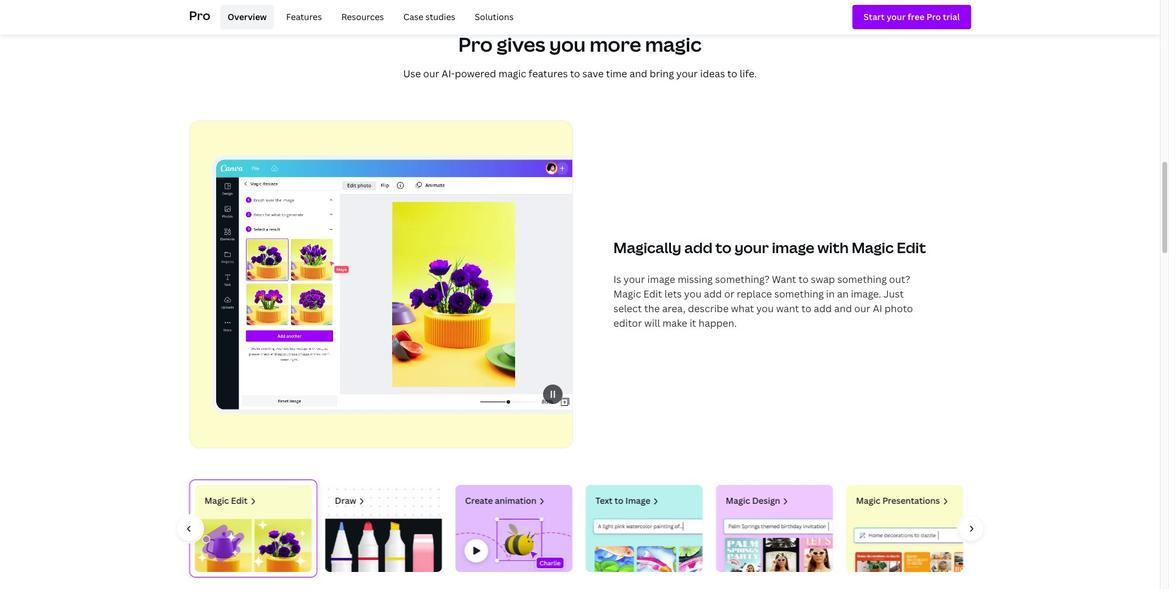 Task type: vqa. For each thing, say whether or not it's contained in the screenshot.
All
no



Task type: locate. For each thing, give the bounding box(es) containing it.
1 horizontal spatial something
[[838, 273, 887, 286]]

an
[[838, 287, 849, 301]]

solutions
[[475, 11, 514, 22]]

something up image.
[[838, 273, 887, 286]]

our left 'ai-'
[[423, 67, 440, 80]]

use
[[403, 67, 421, 80]]

to right text
[[615, 495, 624, 507]]

in
[[827, 287, 835, 301]]

to right want
[[802, 302, 812, 315]]

or
[[725, 287, 735, 301]]

resources
[[342, 11, 384, 22]]

magic
[[645, 31, 702, 57], [499, 67, 527, 80]]

your right 'is'
[[624, 273, 645, 286]]

magic for magic edit
[[204, 495, 229, 507]]

1 vertical spatial and
[[835, 302, 852, 315]]

image up want
[[772, 237, 815, 257]]

0 horizontal spatial our
[[423, 67, 440, 80]]

photo
[[885, 302, 913, 315]]

0 vertical spatial your
[[677, 67, 698, 80]]

1 vertical spatial our
[[855, 302, 871, 315]]

your up something?
[[735, 237, 769, 257]]

magic
[[852, 237, 894, 257], [614, 287, 641, 301], [204, 495, 229, 507], [726, 495, 750, 507], [856, 495, 881, 507]]

select
[[614, 302, 642, 315]]

image
[[772, 237, 815, 257], [648, 273, 676, 286]]

and
[[630, 67, 648, 80], [835, 302, 852, 315]]

0 vertical spatial you
[[550, 31, 586, 57]]

pro for pro
[[189, 7, 211, 24]]

0 horizontal spatial something
[[775, 287, 824, 301]]

something
[[838, 273, 887, 286], [775, 287, 824, 301]]

to up something?
[[716, 237, 732, 257]]

1 vertical spatial edit
[[644, 287, 662, 301]]

is
[[614, 273, 622, 286]]

your inside is your image missing something? want to swap something out? magic edit lets you add or replace something in an image. just select the area, describe what you want to add and our ai photo editor will make it happen.
[[624, 273, 645, 286]]

pro gives you more magic
[[459, 31, 702, 57]]

0 horizontal spatial pro
[[189, 7, 211, 24]]

our
[[423, 67, 440, 80], [855, 302, 871, 315]]

it
[[690, 317, 697, 330]]

features link
[[279, 5, 329, 29]]

you up use our ai-powered magic features to save time and bring your ideas to life.
[[550, 31, 586, 57]]

1 vertical spatial pro
[[459, 31, 493, 57]]

magic up bring
[[645, 31, 702, 57]]

0 horizontal spatial and
[[630, 67, 648, 80]]

1 vertical spatial image
[[648, 273, 676, 286]]

2 horizontal spatial edit
[[897, 237, 926, 257]]

your right bring
[[677, 67, 698, 80]]

2 vertical spatial you
[[757, 302, 774, 315]]

make
[[663, 317, 688, 330]]

something up want
[[775, 287, 824, 301]]

use our ai-powered magic features to save time and bring your ideas to life.
[[403, 67, 757, 80]]

you down replace
[[757, 302, 774, 315]]

0 horizontal spatial image
[[648, 273, 676, 286]]

pro element
[[189, 0, 971, 34]]

lets
[[665, 287, 682, 301]]

to left the life.
[[728, 67, 738, 80]]

pro left the overview
[[189, 7, 211, 24]]

add down the in
[[814, 302, 832, 315]]

more
[[590, 31, 641, 57]]

magic for more
[[645, 31, 702, 57]]

missing
[[678, 273, 713, 286]]

1 horizontal spatial magic
[[645, 31, 702, 57]]

powered
[[455, 67, 496, 80]]

features
[[529, 67, 568, 80]]

edit
[[897, 237, 926, 257], [644, 287, 662, 301], [231, 495, 247, 507]]

0 vertical spatial image
[[772, 237, 815, 257]]

magic down gives
[[499, 67, 527, 80]]

pro
[[189, 7, 211, 24], [459, 31, 493, 57]]

0 horizontal spatial your
[[624, 273, 645, 286]]

edit inside is your image missing something? want to swap something out? magic edit lets you add or replace something in an image. just select the area, describe what you want to add and our ai photo editor will make it happen.
[[644, 287, 662, 301]]

1 horizontal spatial you
[[685, 287, 702, 301]]

1 horizontal spatial and
[[835, 302, 852, 315]]

bring
[[650, 67, 674, 80]]

1 vertical spatial magic
[[499, 67, 527, 80]]

solutions link
[[468, 5, 521, 29]]

0 vertical spatial magic
[[645, 31, 702, 57]]

your
[[677, 67, 698, 80], [735, 237, 769, 257], [624, 273, 645, 286]]

presentations
[[883, 495, 940, 507]]

image.
[[851, 287, 882, 301]]

add up missing
[[685, 237, 713, 257]]

something?
[[716, 273, 770, 286]]

0 vertical spatial add
[[685, 237, 713, 257]]

menu bar
[[215, 5, 521, 29]]

0 vertical spatial pro
[[189, 7, 211, 24]]

1 horizontal spatial edit
[[644, 287, 662, 301]]

image up lets
[[648, 273, 676, 286]]

2 horizontal spatial you
[[757, 302, 774, 315]]

to left save
[[570, 67, 580, 80]]

you
[[550, 31, 586, 57], [685, 287, 702, 301], [757, 302, 774, 315]]

with
[[818, 237, 849, 257]]

to
[[570, 67, 580, 80], [728, 67, 738, 80], [716, 237, 732, 257], [799, 273, 809, 286], [802, 302, 812, 315], [615, 495, 624, 507]]

swap
[[811, 273, 835, 286]]

image
[[626, 495, 650, 507]]

0 vertical spatial something
[[838, 273, 887, 286]]

area,
[[663, 302, 686, 315]]

magic for magic presentations
[[856, 495, 881, 507]]

out?
[[890, 273, 911, 286]]

1 horizontal spatial pro
[[459, 31, 493, 57]]

ai-
[[442, 67, 455, 80]]

the
[[645, 302, 660, 315]]

pro up 'powered'
[[459, 31, 493, 57]]

menu bar inside pro element
[[215, 5, 521, 29]]

magic inside is your image missing something? want to swap something out? magic edit lets you add or replace something in an image. just select the area, describe what you want to add and our ai photo editor will make it happen.
[[614, 287, 641, 301]]

0 horizontal spatial you
[[550, 31, 586, 57]]

and right time on the top
[[630, 67, 648, 80]]

and down an
[[835, 302, 852, 315]]

1 vertical spatial you
[[685, 287, 702, 301]]

menu bar containing overview
[[215, 5, 521, 29]]

to inside button
[[615, 495, 624, 507]]

our down image.
[[855, 302, 871, 315]]

time
[[606, 67, 628, 80]]

1 horizontal spatial our
[[855, 302, 871, 315]]

add up describe
[[704, 287, 722, 301]]

2 vertical spatial edit
[[231, 495, 247, 507]]

case
[[404, 11, 424, 22]]

magic inside button
[[204, 495, 229, 507]]

features
[[286, 11, 322, 22]]

add
[[685, 237, 713, 257], [704, 287, 722, 301], [814, 302, 832, 315]]

2 horizontal spatial your
[[735, 237, 769, 257]]

1 vertical spatial something
[[775, 287, 824, 301]]

magic presentations button
[[841, 480, 969, 578]]

magic edit button
[[189, 480, 317, 578]]

you down missing
[[685, 287, 702, 301]]

2 vertical spatial your
[[624, 273, 645, 286]]

edit inside button
[[231, 495, 247, 507]]

0 horizontal spatial magic
[[499, 67, 527, 80]]

animation
[[495, 495, 536, 507]]

gives
[[497, 31, 546, 57]]

0 horizontal spatial edit
[[231, 495, 247, 507]]

resources link
[[334, 5, 391, 29]]



Task type: describe. For each thing, give the bounding box(es) containing it.
create animation
[[465, 495, 536, 507]]

design
[[752, 495, 780, 507]]

magically add to your image with magic edit
[[614, 237, 926, 257]]

save
[[583, 67, 604, 80]]

0 vertical spatial our
[[423, 67, 440, 80]]

our inside is your image missing something? want to swap something out? magic edit lets you add or replace something in an image. just select the area, describe what you want to add and our ai photo editor will make it happen.
[[855, 302, 871, 315]]

magic edit
[[204, 495, 247, 507]]

case studies
[[404, 11, 456, 22]]

pro for pro gives you more magic
[[459, 31, 493, 57]]

overview link
[[220, 5, 274, 29]]

what
[[731, 302, 754, 315]]

magic design button
[[711, 480, 839, 578]]

create animation button
[[450, 480, 578, 578]]

magically
[[614, 237, 682, 257]]

text to image button
[[580, 480, 708, 578]]

text
[[595, 495, 613, 507]]

replace
[[737, 287, 772, 301]]

studies
[[426, 11, 456, 22]]

just
[[884, 287, 904, 301]]

describe
[[688, 302, 729, 315]]

case studies link
[[396, 5, 463, 29]]

ideas
[[701, 67, 725, 80]]

magic for powered
[[499, 67, 527, 80]]

1 horizontal spatial your
[[677, 67, 698, 80]]

and inside is your image missing something? want to swap something out? magic edit lets you add or replace something in an image. just select the area, describe what you want to add and our ai photo editor will make it happen.
[[835, 302, 852, 315]]

1 vertical spatial add
[[704, 287, 722, 301]]

draw button
[[320, 480, 447, 578]]

editor
[[614, 317, 642, 330]]

happen.
[[699, 317, 737, 330]]

ai
[[873, 302, 883, 315]]

is your image missing something? want to swap something out? magic edit lets you add or replace something in an image. just select the area, describe what you want to add and our ai photo editor will make it happen.
[[614, 273, 913, 330]]

0 vertical spatial and
[[630, 67, 648, 80]]

magic for magic design
[[726, 495, 750, 507]]

magic design
[[726, 495, 780, 507]]

create
[[465, 495, 493, 507]]

image inside is your image missing something? want to swap something out? magic edit lets you add or replace something in an image. just select the area, describe what you want to add and our ai photo editor will make it happen.
[[648, 273, 676, 286]]

overview
[[228, 11, 267, 22]]

1 vertical spatial your
[[735, 237, 769, 257]]

2 vertical spatial add
[[814, 302, 832, 315]]

will
[[645, 317, 661, 330]]

magic presentations
[[856, 495, 940, 507]]

draw
[[335, 495, 356, 507]]

0 vertical spatial edit
[[897, 237, 926, 257]]

text to image
[[595, 495, 650, 507]]

life.
[[740, 67, 757, 80]]

want
[[772, 273, 797, 286]]

1 horizontal spatial image
[[772, 237, 815, 257]]

want
[[777, 302, 800, 315]]

to left swap
[[799, 273, 809, 286]]



